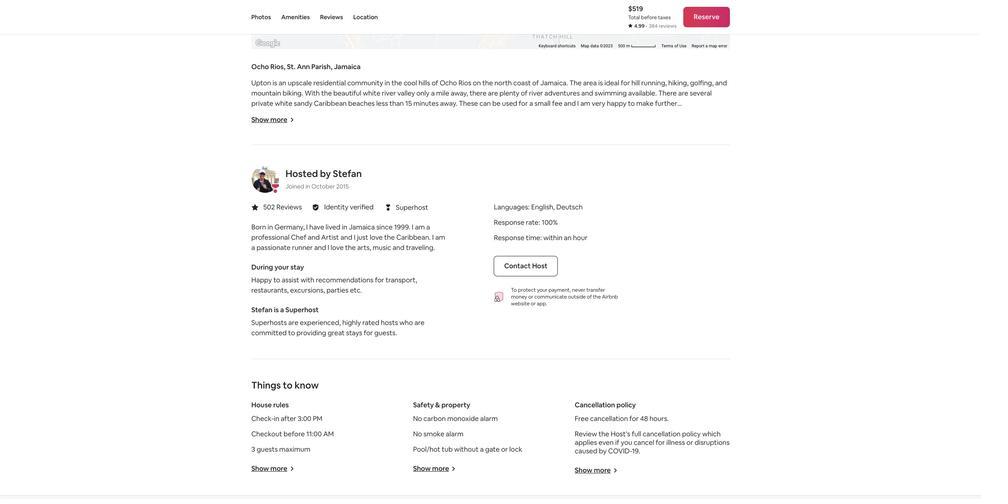 Task type: locate. For each thing, give the bounding box(es) containing it.
1 horizontal spatial reviews
[[320, 13, 343, 21]]

·
[[646, 23, 647, 29]]

if
[[615, 439, 620, 448]]

2 horizontal spatial am
[[581, 99, 590, 108]]

0 vertical spatial no
[[413, 415, 422, 424]]

hosts
[[381, 319, 398, 328]]

for down rated
[[364, 329, 373, 338]]

cancellation down hours.
[[643, 430, 681, 439]]

river up small
[[529, 89, 543, 98]]

parties
[[327, 286, 349, 295]]

1 vertical spatial no
[[413, 430, 422, 439]]

assist
[[282, 276, 299, 285]]

passionate
[[257, 244, 291, 253]]

providing
[[297, 329, 326, 338]]

by inside review the host's full cancellation policy which applies even if you cancel for illness or disruptions caused by covid-19.
[[599, 448, 607, 457]]

4.99 · 384 reviews
[[634, 23, 677, 29]]

of left use
[[674, 44, 678, 49]]

i down adventures at the top of page
[[577, 99, 579, 108]]

stefan up the 2015
[[333, 168, 362, 180]]

ocho up mile
[[440, 79, 457, 88]]

0 horizontal spatial cancellation
[[590, 415, 628, 424]]

checkout
[[251, 430, 282, 439]]

1 horizontal spatial river
[[529, 89, 543, 98]]

money
[[511, 294, 527, 301]]

the left airbnb
[[593, 294, 601, 301]]

0 vertical spatial ocho
[[251, 63, 269, 72]]

0 horizontal spatial superhost
[[286, 306, 319, 315]]

for left the hill
[[621, 79, 630, 88]]

1 horizontal spatial by
[[599, 448, 607, 457]]

the down since
[[384, 233, 395, 242]]

mile
[[436, 89, 449, 98]]

know
[[295, 380, 319, 392]]

0 horizontal spatial white
[[275, 99, 292, 108]]

checkout before 11:00 am
[[251, 430, 334, 439]]

the inside to protect your payment, never transfer money or communicate outside of the airbnb website or app.
[[593, 294, 601, 301]]

river
[[382, 89, 396, 98], [529, 89, 543, 98]]

or left app.
[[531, 301, 536, 308]]

map data ©2023
[[581, 44, 613, 49]]

upton
[[251, 79, 271, 88]]

stefan up superhosts
[[251, 306, 273, 315]]

0 vertical spatial stefan
[[333, 168, 362, 180]]

1 horizontal spatial love
[[370, 233, 383, 242]]

0 horizontal spatial love
[[331, 244, 344, 253]]

ocho up upton
[[251, 63, 269, 72]]

i inside upton is an upscale residential community in the cool hills of ocho rios on the north coast of jamaica. the area is ideal for hill running, hiking, golfing, and mountain biking. with the beautiful white river valley only a mile away, there are plenty of river adventures and swimming available. there are several private white sandy caribbean beaches less than 15 minutes away. these can be used for a small fee and i am very happy to make further recommendations.
[[577, 99, 579, 108]]

no down 'safety'
[[413, 415, 422, 424]]

i left just
[[354, 233, 356, 242]]

cancellation down cancellation policy
[[590, 415, 628, 424]]

to left make
[[628, 99, 635, 108]]

0 vertical spatial an
[[279, 79, 286, 88]]

safety & property
[[413, 401, 470, 410]]

in up professional
[[268, 223, 273, 232]]

0 horizontal spatial reviews
[[277, 203, 302, 212]]

data
[[590, 44, 599, 49]]

500
[[618, 44, 625, 49]]

$519
[[628, 4, 643, 13]]

policy inside review the host's full cancellation policy which applies even if you cancel for illness or disruptions caused by covid-19.
[[682, 430, 701, 439]]

1 vertical spatial white
[[275, 99, 292, 108]]

by right caused
[[599, 448, 607, 457]]

and right golfing,
[[715, 79, 727, 88]]

alarm right monoxide
[[480, 415, 498, 424]]

1 vertical spatial cancellation
[[643, 430, 681, 439]]

website
[[511, 301, 530, 308]]

shortcuts
[[558, 44, 576, 49]]

to inside during your stay happy to assist with recommendations for transport, restaurants, excursions, parties etc.
[[274, 276, 280, 285]]

0 horizontal spatial alarm
[[446, 430, 464, 439]]

0 vertical spatial before
[[641, 14, 657, 21]]

to left providing
[[288, 329, 295, 338]]

a left small
[[530, 99, 533, 108]]

reviews right 502
[[277, 203, 302, 212]]

0 horizontal spatial ocho
[[251, 63, 269, 72]]

after
[[281, 415, 296, 424]]

1 horizontal spatial stefan
[[333, 168, 362, 180]]

jamaica up residential
[[334, 63, 361, 72]]

1 vertical spatial your
[[537, 287, 548, 294]]

1 vertical spatial love
[[331, 244, 344, 253]]

more for show more button under caused
[[594, 467, 611, 476]]

0 horizontal spatial stefan
[[251, 306, 273, 315]]

with
[[301, 276, 314, 285]]

am up caribbean.
[[415, 223, 425, 232]]

1 horizontal spatial superhost
[[396, 203, 428, 212]]

your inside to protect your payment, never transfer money or communicate outside of the airbnb website or app.
[[537, 287, 548, 294]]

the down residential
[[321, 89, 332, 98]]

2 response from the top
[[494, 234, 525, 243]]

more down tub
[[432, 465, 449, 474]]

contact host link
[[494, 257, 558, 277]]

swimming
[[595, 89, 627, 98]]

experienced,
[[300, 319, 341, 328]]

terms of use link
[[661, 44, 687, 49]]

0 horizontal spatial an
[[279, 79, 286, 88]]

1 no from the top
[[413, 415, 422, 424]]

0 horizontal spatial river
[[382, 89, 396, 98]]

more down private
[[270, 116, 287, 125]]

or inside review the host's full cancellation policy which applies even if you cancel for illness or disruptions caused by covid-19.
[[687, 439, 693, 448]]

response for response rate
[[494, 219, 525, 227]]

terms
[[661, 44, 673, 49]]

rate
[[526, 219, 539, 227]]

response down response rate : 100%
[[494, 234, 525, 243]]

0 vertical spatial reviews
[[320, 13, 343, 21]]

1 vertical spatial an
[[564, 234, 572, 243]]

1 vertical spatial superhost
[[286, 306, 319, 315]]

1 vertical spatial by
[[599, 448, 607, 457]]

policy up the free cancellation for 48 hours.
[[617, 401, 636, 410]]

runner
[[292, 244, 313, 253]]

1 horizontal spatial cancellation
[[643, 430, 681, 439]]

review
[[575, 430, 597, 439]]

show
[[251, 116, 269, 125], [251, 465, 269, 474], [413, 465, 431, 474], [575, 467, 593, 476]]

excursions,
[[290, 286, 325, 295]]

0 vertical spatial am
[[581, 99, 590, 108]]

0 vertical spatial by
[[320, 168, 331, 180]]

an left hour at the right of the page
[[564, 234, 572, 243]]

no for no carbon monoxide alarm
[[413, 415, 422, 424]]

is for upton is an upscale residential community in the cool hills of ocho rios on the north coast of jamaica. the area is ideal for hill running, hiking, golfing, and mountain biking. with the beautiful white river valley only a mile away, there are plenty of river adventures and swimming available. there are several private white sandy caribbean beaches less than 15 minutes away. these can be used for a small fee and i am very happy to make further recommendations.
[[273, 79, 277, 88]]

1 vertical spatial ocho
[[440, 79, 457, 88]]

hill
[[632, 79, 640, 88]]

reviews
[[320, 13, 343, 21], [277, 203, 302, 212]]

1 vertical spatial before
[[284, 430, 305, 439]]

by up october
[[320, 168, 331, 180]]

less
[[376, 99, 388, 108]]

for left illness
[[656, 439, 665, 448]]

of inside to protect your payment, never transfer money or communicate outside of the airbnb website or app.
[[587, 294, 592, 301]]

cancel
[[634, 439, 654, 448]]

born in germany, i have lived in jamaica since 1999. i am a professional chef and artist and i just love the caribbean. i am a passionate runner and i love the arts, music and traveling.
[[251, 223, 445, 253]]

1 response from the top
[[494, 219, 525, 227]]

more for show more button underneath pool/hot
[[432, 465, 449, 474]]

0 horizontal spatial by
[[320, 168, 331, 180]]

are up providing
[[288, 319, 298, 328]]

stays
[[346, 329, 362, 338]]

cancellation inside review the host's full cancellation policy which applies even if you cancel for illness or disruptions caused by covid-19.
[[643, 430, 681, 439]]

2 vertical spatial :
[[540, 234, 542, 243]]

before up ·
[[641, 14, 657, 21]]

an inside upton is an upscale residential community in the cool hills of ocho rios on the north coast of jamaica. the area is ideal for hill running, hiking, golfing, and mountain biking. with the beautiful white river valley only a mile away, there are plenty of river adventures and swimming available. there are several private white sandy caribbean beaches less than 15 minutes away. these can be used for a small fee and i am very happy to make further recommendations.
[[279, 79, 286, 88]]

for inside review the host's full cancellation policy which applies even if you cancel for illness or disruptions caused by covid-19.
[[656, 439, 665, 448]]

show down pool/hot
[[413, 465, 431, 474]]

1 vertical spatial policy
[[682, 430, 701, 439]]

1 horizontal spatial an
[[564, 234, 572, 243]]

show more down private
[[251, 116, 287, 125]]

an up biking.
[[279, 79, 286, 88]]

1 vertical spatial :
[[539, 219, 540, 227]]

0 vertical spatial response
[[494, 219, 525, 227]]

11:00
[[306, 430, 322, 439]]

1 vertical spatial response
[[494, 234, 525, 243]]

private
[[251, 99, 273, 108]]

ocho rios, st. ann parish, jamaica
[[251, 63, 361, 72]]

am inside upton is an upscale residential community in the cool hills of ocho rios on the north coast of jamaica. the area is ideal for hill running, hiking, golfing, and mountain biking. with the beautiful white river valley only a mile away, there are plenty of river adventures and swimming available. there are several private white sandy caribbean beaches less than 15 minutes away. these can be used for a small fee and i am very happy to make further recommendations.
[[581, 99, 590, 108]]

100%
[[542, 219, 558, 227]]

reviews left the location
[[320, 13, 343, 21]]

:
[[528, 203, 530, 212], [539, 219, 540, 227], [540, 234, 542, 243]]

a up superhosts
[[280, 306, 284, 315]]

stefan is a superhost. learn more about stefan. image
[[251, 166, 279, 193], [251, 166, 279, 193]]

white up recommendations.
[[275, 99, 292, 108]]

or right illness
[[687, 439, 693, 448]]

a left gate
[[480, 446, 484, 455]]

2 no from the top
[[413, 430, 422, 439]]

0 vertical spatial superhost
[[396, 203, 428, 212]]

0 horizontal spatial policy
[[617, 401, 636, 410]]

0 vertical spatial alarm
[[480, 415, 498, 424]]

for left transport,
[[375, 276, 384, 285]]

residential
[[313, 79, 346, 88]]

ocho inside upton is an upscale residential community in the cool hills of ocho rios on the north coast of jamaica. the area is ideal for hill running, hiking, golfing, and mountain biking. with the beautiful white river valley only a mile away, there are plenty of river adventures and swimming available. there are several private white sandy caribbean beaches less than 15 minutes away. these can be used for a small fee and i am very happy to make further recommendations.
[[440, 79, 457, 88]]

0 vertical spatial jamaica
[[334, 63, 361, 72]]

: left 100%
[[539, 219, 540, 227]]

1 horizontal spatial am
[[435, 233, 445, 242]]

1 horizontal spatial policy
[[682, 430, 701, 439]]

is inside stefan is a superhost superhosts are experienced, highly rated hosts who are committed to providing great stays for guests.
[[274, 306, 279, 315]]

1 vertical spatial am
[[415, 223, 425, 232]]

small
[[535, 99, 551, 108]]

am left very
[[581, 99, 590, 108]]

of right outside
[[587, 294, 592, 301]]

1 vertical spatial jamaica
[[349, 223, 375, 232]]

0 vertical spatial your
[[275, 263, 289, 272]]

show more button down pool/hot
[[413, 465, 456, 474]]

show more down pool/hot
[[413, 465, 449, 474]]

in up less
[[385, 79, 390, 88]]

am right caribbean.
[[435, 233, 445, 242]]

and down area on the right of page
[[582, 89, 593, 98]]

check-in after 3:00 pm
[[251, 415, 323, 424]]

maximum
[[279, 446, 310, 455]]

tub
[[442, 446, 453, 455]]

stefan inside hosted by stefan joined in october 2015
[[333, 168, 362, 180]]

1 horizontal spatial alarm
[[480, 415, 498, 424]]

photos
[[251, 13, 271, 21]]

the left "if"
[[599, 430, 609, 439]]

traveling.
[[406, 244, 435, 253]]

in right the joined
[[306, 183, 310, 191]]

report a map error
[[692, 44, 727, 49]]

502 reviews
[[263, 203, 302, 212]]

1 vertical spatial reviews
[[277, 203, 302, 212]]

only
[[417, 89, 430, 98]]

are right who
[[415, 319, 425, 328]]

guests.
[[375, 329, 397, 338]]

the
[[392, 79, 402, 88], [483, 79, 493, 88], [321, 89, 332, 98], [384, 233, 395, 242], [345, 244, 356, 253], [593, 294, 601, 301], [599, 430, 609, 439]]

more down caused
[[594, 467, 611, 476]]

location
[[353, 13, 378, 21]]

since
[[377, 223, 393, 232]]

1 horizontal spatial your
[[537, 287, 548, 294]]

available.
[[628, 89, 657, 98]]

the right on
[[483, 79, 493, 88]]

is up superhosts
[[274, 306, 279, 315]]

0 horizontal spatial your
[[275, 263, 289, 272]]

your left stay
[[275, 263, 289, 272]]

river up less
[[382, 89, 396, 98]]

to
[[511, 287, 517, 294]]

and left just
[[341, 233, 352, 242]]

jamaica up just
[[349, 223, 375, 232]]

host
[[532, 262, 548, 271]]

biking.
[[283, 89, 303, 98]]

1 river from the left
[[382, 89, 396, 98]]

alarm down the no carbon monoxide alarm on the bottom of the page
[[446, 430, 464, 439]]

white down community
[[363, 89, 380, 98]]

before up maximum
[[284, 430, 305, 439]]

to inside upton is an upscale residential community in the cool hills of ocho rios on the north coast of jamaica. the area is ideal for hill running, hiking, golfing, and mountain biking. with the beautiful white river valley only a mile away, there are plenty of river adventures and swimming available. there are several private white sandy caribbean beaches less than 15 minutes away. these can be used for a small fee and i am very happy to make further recommendations.
[[628, 99, 635, 108]]

0 vertical spatial :
[[528, 203, 530, 212]]

more for show more button underneath private
[[270, 116, 287, 125]]

1 vertical spatial stefan
[[251, 306, 273, 315]]

love
[[370, 233, 383, 242], [331, 244, 344, 253]]

pm
[[313, 415, 323, 424]]

report
[[692, 44, 704, 49]]

no left smoke
[[413, 430, 422, 439]]

1 horizontal spatial ocho
[[440, 79, 457, 88]]

keyboard shortcuts
[[539, 44, 576, 49]]

reserve button
[[684, 7, 730, 27]]

more
[[270, 116, 287, 125], [270, 465, 287, 474], [432, 465, 449, 474], [594, 467, 611, 476]]

white
[[363, 89, 380, 98], [275, 99, 292, 108]]

0 vertical spatial white
[[363, 89, 380, 98]]

property
[[442, 401, 470, 410]]

: left within
[[540, 234, 542, 243]]

0 horizontal spatial am
[[415, 223, 425, 232]]

an
[[279, 79, 286, 88], [564, 234, 572, 243]]

policy left which
[[682, 430, 701, 439]]

superhost down excursions,
[[286, 306, 319, 315]]

running,
[[642, 79, 667, 88]]

1 horizontal spatial before
[[641, 14, 657, 21]]

i down artist
[[328, 244, 329, 253]]

love down artist
[[331, 244, 344, 253]]

your
[[275, 263, 289, 272], [537, 287, 548, 294]]

alarm
[[480, 415, 498, 424], [446, 430, 464, 439]]

response down languages
[[494, 219, 525, 227]]

the
[[570, 79, 582, 88]]



Task type: vqa. For each thing, say whether or not it's contained in the screenshot.
rightmost white
yes



Task type: describe. For each thing, give the bounding box(es) containing it.
a inside stefan is a superhost superhosts are experienced, highly rated hosts who are committed to providing great stays for guests.
[[280, 306, 284, 315]]

these
[[459, 99, 478, 108]]

for left 48
[[630, 415, 639, 424]]

by inside hosted by stefan joined in october 2015
[[320, 168, 331, 180]]

0 vertical spatial policy
[[617, 401, 636, 410]]

©2023
[[600, 44, 613, 49]]

jamaica inside the born in germany, i have lived in jamaica since 1999. i am a professional chef and artist and i just love the caribbean. i am a passionate runner and i love the arts, music and traveling.
[[349, 223, 375, 232]]

no for no smoke alarm
[[413, 430, 422, 439]]

cool
[[404, 79, 417, 88]]

i up caribbean.
[[412, 223, 414, 232]]

in right lived
[[342, 223, 347, 232]]

2 river from the left
[[529, 89, 543, 98]]

cancellation policy
[[575, 401, 636, 410]]

google image
[[254, 38, 282, 49]]

lived
[[326, 223, 341, 232]]

guests
[[257, 446, 278, 455]]

more for show more button under guests
[[270, 465, 287, 474]]

$519 total before taxes
[[628, 4, 671, 21]]

during
[[251, 263, 273, 272]]

than
[[390, 99, 404, 108]]

superhost inside stefan is a superhost superhosts are experienced, highly rated hosts who are committed to providing great stays for guests.
[[286, 306, 319, 315]]

show more down guests
[[251, 465, 287, 474]]

of down coast
[[521, 89, 528, 98]]

in inside hosted by stefan joined in october 2015
[[306, 183, 310, 191]]

community
[[347, 79, 383, 88]]

in inside upton is an upscale residential community in the cool hills of ocho rios on the north coast of jamaica. the area is ideal for hill running, hiking, golfing, and mountain biking. with the beautiful white river valley only a mile away, there are plenty of river adventures and swimming available. there are several private white sandy caribbean beaches less than 15 minutes away. these can be used for a small fee and i am very happy to make further recommendations.
[[385, 79, 390, 88]]

0 vertical spatial cancellation
[[590, 415, 628, 424]]

keyboard shortcuts button
[[539, 43, 576, 49]]

map
[[581, 44, 589, 49]]

keyboard
[[539, 44, 557, 49]]

terms of use
[[661, 44, 687, 49]]

transfer
[[587, 287, 605, 294]]

stefan is a superhost superhosts are experienced, highly rated hosts who are committed to providing great stays for guests.
[[251, 306, 425, 338]]

i left have
[[306, 223, 308, 232]]

is for stefan is a superhost superhosts are experienced, highly rated hosts who are committed to providing great stays for guests.
[[274, 306, 279, 315]]

make
[[637, 99, 654, 108]]

use
[[679, 44, 687, 49]]

safety
[[413, 401, 434, 410]]

show down 3
[[251, 465, 269, 474]]

for inside during your stay happy to assist with recommendations for transport, restaurants, excursions, parties etc.
[[375, 276, 384, 285]]

valley
[[398, 89, 415, 98]]

artist
[[321, 233, 339, 242]]

of right coast
[[532, 79, 539, 88]]

st.
[[287, 63, 296, 72]]

: for time
[[540, 234, 542, 243]]

the left arts, on the left of page
[[345, 244, 356, 253]]

your inside during your stay happy to assist with recommendations for transport, restaurants, excursions, parties etc.
[[275, 263, 289, 272]]

house rules
[[251, 401, 289, 410]]

0 vertical spatial love
[[370, 233, 383, 242]]

amenities
[[281, 13, 310, 21]]

stay
[[291, 263, 304, 272]]

󰀃
[[386, 203, 390, 213]]

taxes
[[658, 14, 671, 21]]

are down hiking,
[[678, 89, 689, 98]]

things
[[251, 380, 281, 392]]

total
[[628, 14, 640, 21]]

there
[[470, 89, 487, 98]]

2 vertical spatial am
[[435, 233, 445, 242]]

a up caribbean.
[[427, 223, 430, 232]]

hours.
[[650, 415, 669, 424]]

contact
[[504, 262, 531, 271]]

show more down caused
[[575, 467, 611, 476]]

a left map
[[706, 44, 708, 49]]

a down professional
[[251, 244, 255, 253]]

19.
[[632, 448, 640, 457]]

deutsch
[[557, 203, 583, 212]]

or left lock at bottom right
[[501, 446, 508, 455]]

away,
[[451, 89, 468, 98]]

the left cool
[[392, 79, 402, 88]]

minutes
[[414, 99, 439, 108]]

the inside review the host's full cancellation policy which applies even if you cancel for illness or disruptions caused by covid-19.
[[599, 430, 609, 439]]

1 horizontal spatial white
[[363, 89, 380, 98]]

english,
[[531, 203, 555, 212]]

rated
[[363, 319, 380, 328]]

response for response time
[[494, 234, 525, 243]]

arts,
[[357, 244, 371, 253]]

lock
[[509, 446, 522, 455]]

carbon
[[424, 415, 446, 424]]

500 m
[[618, 44, 631, 49]]

show down private
[[251, 116, 269, 125]]

languages
[[494, 203, 528, 212]]

1999.
[[394, 223, 411, 232]]

even
[[599, 439, 614, 448]]

there
[[659, 89, 677, 98]]

show more button down guests
[[251, 465, 294, 474]]

show more button down caused
[[575, 467, 618, 476]]

identity verified
[[324, 203, 374, 212]]

and down have
[[308, 233, 320, 242]]

mountain
[[251, 89, 281, 98]]

area
[[583, 79, 597, 88]]

500 m button
[[615, 43, 659, 49]]

hiking,
[[669, 79, 689, 88]]

reviews button
[[320, 0, 343, 34]]

15
[[405, 99, 412, 108]]

and right fee
[[564, 99, 576, 108]]

or right money at right
[[529, 294, 534, 301]]

for right used
[[519, 99, 528, 108]]

verified
[[350, 203, 374, 212]]

pool/hot
[[413, 446, 440, 455]]

are up be
[[488, 89, 498, 98]]

caribbean.
[[396, 233, 431, 242]]

: for rate
[[539, 219, 540, 227]]

is right area on the right of page
[[598, 79, 603, 88]]

and right music
[[393, 244, 405, 253]]

communicate
[[535, 294, 567, 301]]

app.
[[537, 301, 547, 308]]

show more button down private
[[251, 116, 294, 125]]

fee
[[552, 99, 563, 108]]

to left know
[[283, 380, 293, 392]]

m
[[626, 44, 630, 49]]

house
[[251, 401, 272, 410]]

restaurants,
[[251, 286, 289, 295]]

happy
[[607, 99, 627, 108]]

i up traveling.
[[432, 233, 434, 242]]

applies
[[575, 439, 597, 448]]

outside
[[568, 294, 586, 301]]

in left after
[[274, 415, 279, 424]]

chef
[[291, 233, 306, 242]]

of right hills
[[432, 79, 438, 88]]

music
[[373, 244, 391, 253]]

384
[[649, 23, 658, 29]]

a left mile
[[431, 89, 435, 98]]

2015
[[336, 183, 349, 191]]

hills
[[419, 79, 430, 88]]

to inside stefan is a superhost superhosts are experienced, highly rated hosts who are committed to providing great stays for guests.
[[288, 329, 295, 338]]

full
[[632, 430, 641, 439]]

for inside stefan is a superhost superhosts are experienced, highly rated hosts who are committed to providing great stays for guests.
[[364, 329, 373, 338]]

sandy
[[294, 99, 313, 108]]

stefan inside stefan is a superhost superhosts are experienced, highly rated hosts who are committed to providing great stays for guests.
[[251, 306, 273, 315]]

have
[[309, 223, 324, 232]]

free cancellation for 48 hours.
[[575, 415, 669, 424]]

before inside $519 total before taxes
[[641, 14, 657, 21]]

1 vertical spatial alarm
[[446, 430, 464, 439]]

plenty
[[500, 89, 520, 98]]

born
[[251, 223, 266, 232]]

during your stay happy to assist with recommendations for transport, restaurants, excursions, parties etc.
[[251, 263, 417, 295]]

48
[[640, 415, 648, 424]]

caribbean
[[314, 99, 347, 108]]

great
[[328, 329, 345, 338]]

0 horizontal spatial before
[[284, 430, 305, 439]]

things to know
[[251, 380, 319, 392]]

and down artist
[[314, 244, 326, 253]]

google map
showing 2 points of interest. region
[[193, 0, 740, 92]]

pool/hot tub without a gate or lock
[[413, 446, 522, 455]]

show down caused
[[575, 467, 593, 476]]



